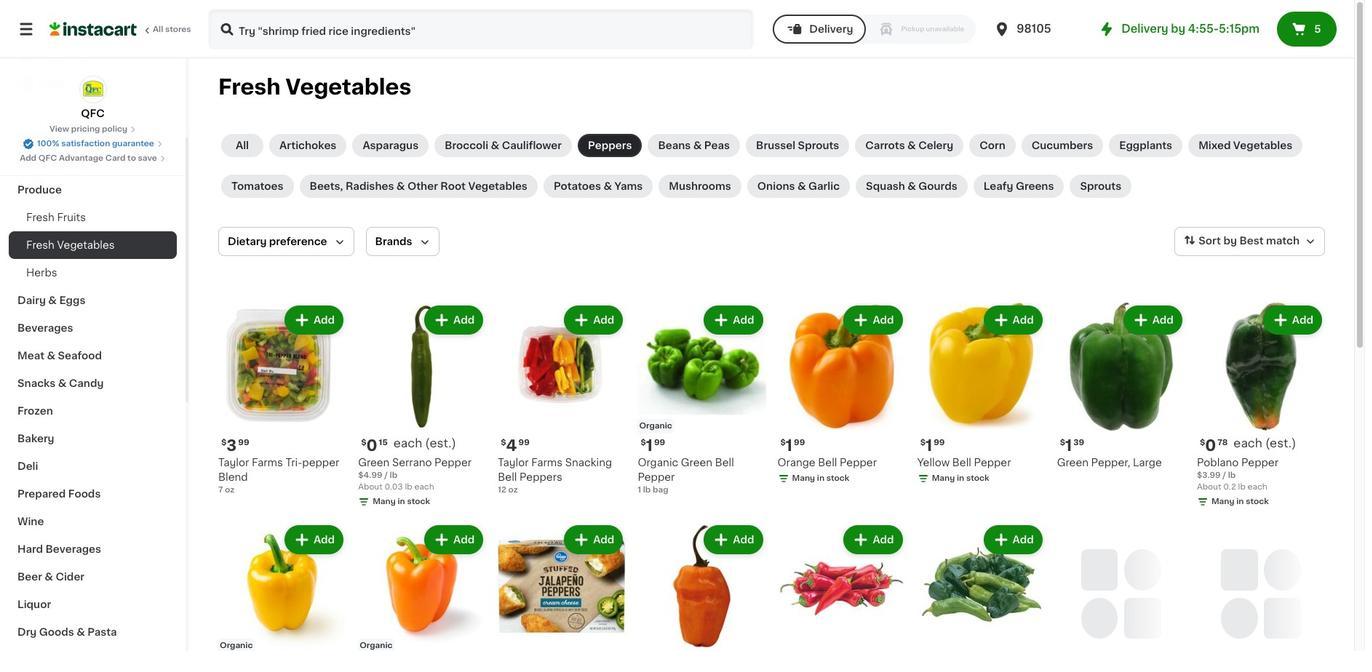 Task type: vqa. For each thing, say whether or not it's contained in the screenshot.
the leafy
yes



Task type: locate. For each thing, give the bounding box(es) containing it.
pepper up the bag
[[638, 472, 675, 483]]

each (est.) for pepper
[[1234, 438, 1297, 449]]

best
[[1240, 236, 1264, 246]]

produce
[[17, 185, 62, 195]]

produce link
[[9, 176, 177, 204]]

0 horizontal spatial delivery
[[810, 24, 853, 34]]

fresh vegetables
[[218, 76, 411, 98], [26, 240, 115, 250]]

/ up '0.03'
[[384, 472, 388, 480]]

mushrooms
[[669, 181, 731, 191]]

farms left tri-
[[252, 458, 283, 468]]

orange bell pepper
[[778, 458, 877, 468]]

pepper down $0.78 each (estimated) element at the right
[[1242, 458, 1279, 468]]

Best match Sort by field
[[1175, 227, 1325, 256]]

1 horizontal spatial $ 1 99
[[781, 438, 805, 454]]

99 up orange
[[794, 439, 805, 447]]

bell up '12'
[[498, 472, 517, 483]]

large
[[1133, 458, 1162, 468]]

0 horizontal spatial about
[[358, 483, 383, 491]]

add qfc advantage card to save
[[20, 154, 157, 162]]

0 horizontal spatial all
[[153, 25, 163, 33]]

1 horizontal spatial peppers
[[588, 140, 632, 151]]

99 inside $ 3 99
[[238, 439, 249, 447]]

peppers up potatoes & yams on the left
[[588, 140, 632, 151]]

0 horizontal spatial fresh vegetables
[[26, 240, 115, 250]]

4 99 from the left
[[794, 439, 805, 447]]

foods
[[68, 489, 101, 499]]

pepper right yellow
[[974, 458, 1011, 468]]

many down '0.03'
[[373, 498, 396, 506]]

99 right 4
[[519, 439, 530, 447]]

$ for organic green bell pepper
[[641, 439, 646, 447]]

eggplants
[[1120, 140, 1173, 151]]

pepper inside poblano pepper $3.99 / lb about 0.2 lb each
[[1242, 458, 1279, 468]]

1 (est.) from the left
[[425, 438, 456, 449]]

0 vertical spatial qfc
[[81, 108, 105, 119]]

$ 1 99 for orange bell pepper
[[781, 438, 805, 454]]

lb inside organic green bell pepper 1 lb bag
[[643, 486, 651, 494]]

1 up organic green bell pepper 1 lb bag
[[646, 438, 653, 454]]

1 horizontal spatial each (est.)
[[1234, 438, 1297, 449]]

1 99 from the left
[[238, 439, 249, 447]]

1 oz from the left
[[225, 486, 235, 494]]

qfc down 100%
[[38, 154, 57, 162]]

1 horizontal spatial sprouts
[[1080, 181, 1122, 191]]

0 horizontal spatial green
[[358, 458, 390, 468]]

beans & peas
[[658, 140, 730, 151]]

2 99 from the left
[[519, 439, 530, 447]]

99 inside $ 4 99
[[519, 439, 530, 447]]

1 green from the left
[[358, 458, 390, 468]]

fresh up herbs
[[26, 240, 55, 250]]

1 / from the left
[[384, 472, 388, 480]]

deli
[[17, 461, 38, 472]]

yellow
[[917, 458, 950, 468]]

1 $ from the left
[[221, 439, 227, 447]]

each (est.) up the serrano
[[394, 438, 456, 449]]

$ left 15
[[361, 439, 366, 447]]

0 horizontal spatial peppers
[[520, 472, 562, 483]]

78
[[1218, 439, 1228, 447]]

0 vertical spatial fresh vegetables
[[218, 76, 411, 98]]

snacks & candy link
[[9, 370, 177, 397]]

in down orange bell pepper
[[817, 475, 825, 483]]

$ for yellow bell pepper
[[920, 439, 926, 447]]

each inside green serrano pepper $4.99 / lb about 0.03 lb each
[[414, 483, 434, 491]]

oz for 3
[[225, 486, 235, 494]]

about inside green serrano pepper $4.99 / lb about 0.03 lb each
[[358, 483, 383, 491]]

5 $ from the left
[[781, 439, 786, 447]]

1 vertical spatial peppers
[[520, 472, 562, 483]]

each down the serrano
[[414, 483, 434, 491]]

(est.) for serrano
[[425, 438, 456, 449]]

bakery link
[[9, 425, 177, 453]]

corn link
[[970, 134, 1016, 157]]

fresh fruits
[[26, 213, 86, 223]]

oz inside taylor farms snacking bell peppers 12 oz
[[508, 486, 518, 494]]

all for all stores
[[153, 25, 163, 33]]

add
[[20, 154, 36, 162], [314, 315, 335, 325], [453, 315, 475, 325], [593, 315, 615, 325], [733, 315, 754, 325], [873, 315, 894, 325], [1013, 315, 1034, 325], [1153, 315, 1174, 325], [1292, 315, 1314, 325], [314, 535, 335, 545], [453, 535, 475, 545], [593, 535, 615, 545], [733, 535, 754, 545], [873, 535, 894, 545], [1013, 535, 1034, 545]]

0 left 78 on the bottom of page
[[1205, 438, 1216, 454]]

1 each (est.) from the left
[[394, 438, 456, 449]]

1 vertical spatial qfc
[[38, 154, 57, 162]]

99 for orange bell pepper
[[794, 439, 805, 447]]

dry
[[17, 627, 37, 638]]

farms
[[252, 458, 283, 468], [531, 458, 563, 468]]

1 horizontal spatial farms
[[531, 458, 563, 468]]

(est.) up poblano pepper $3.99 / lb about 0.2 lb each
[[1266, 438, 1297, 449]]

0 horizontal spatial organic button
[[218, 523, 347, 651]]

1 horizontal spatial oz
[[508, 486, 518, 494]]

green for green serrano pepper $4.99 / lb about 0.03 lb each
[[358, 458, 390, 468]]

beverages up "cider"
[[45, 544, 101, 555]]

& for potatoes & yams
[[604, 181, 612, 191]]

green inside green serrano pepper $4.99 / lb about 0.03 lb each
[[358, 458, 390, 468]]

(est.)
[[425, 438, 456, 449], [1266, 438, 1297, 449]]

beets,
[[310, 181, 343, 191]]

pepper down "$0.15 each (estimated)" 'element'
[[435, 458, 472, 468]]

farms left snacking
[[531, 458, 563, 468]]

100% satisfaction guarantee button
[[23, 135, 163, 150]]

about down "$3.99"
[[1197, 483, 1222, 491]]

1 horizontal spatial 0
[[1205, 438, 1216, 454]]

many in stock down orange bell pepper
[[792, 475, 850, 483]]

pepper inside green serrano pepper $4.99 / lb about 0.03 lb each
[[435, 458, 472, 468]]

& left pasta
[[77, 627, 85, 638]]

each (est.) inside "$0.15 each (estimated)" 'element'
[[394, 438, 456, 449]]

by right sort
[[1224, 236, 1237, 246]]

1 left the bag
[[638, 486, 641, 494]]

2 oz from the left
[[508, 486, 518, 494]]

1 horizontal spatial about
[[1197, 483, 1222, 491]]

& right beer
[[45, 572, 53, 582]]

& left gourds
[[908, 181, 916, 191]]

& for snacks & candy
[[58, 378, 67, 389]]

oz right '12'
[[508, 486, 518, 494]]

99 up yellow
[[934, 439, 945, 447]]

1 horizontal spatial organic button
[[358, 523, 486, 651]]

0 vertical spatial by
[[1171, 23, 1186, 34]]

2 farms from the left
[[531, 458, 563, 468]]

beans & peas link
[[648, 134, 740, 157]]

$ for taylor farms snacking bell peppers
[[501, 439, 506, 447]]

farms inside taylor farms tri-pepper blend 7 oz
[[252, 458, 283, 468]]

stock down orange bell pepper
[[827, 475, 850, 483]]

$ inside $ 3 99
[[221, 439, 227, 447]]

qfc logo image
[[79, 76, 107, 103]]

fresh vegetables inside fresh vegetables link
[[26, 240, 115, 250]]

None search field
[[208, 9, 754, 49]]

1 horizontal spatial (est.)
[[1266, 438, 1297, 449]]

1 vertical spatial sprouts
[[1080, 181, 1122, 191]]

delivery
[[1122, 23, 1169, 34], [810, 24, 853, 34]]

wine link
[[9, 508, 177, 536]]

by left 4:55-
[[1171, 23, 1186, 34]]

1 vertical spatial fresh vegetables
[[26, 240, 115, 250]]

$3.99
[[1197, 472, 1221, 480]]

green inside organic green bell pepper 1 lb bag
[[681, 458, 713, 468]]

2 (est.) from the left
[[1266, 438, 1297, 449]]

0 horizontal spatial taylor
[[218, 458, 249, 468]]

taylor inside taylor farms tri-pepper blend 7 oz
[[218, 458, 249, 468]]

1 vertical spatial all
[[236, 140, 249, 151]]

/ up 0.2
[[1223, 472, 1226, 480]]

(est.) inside "$0.15 each (estimated)" 'element'
[[425, 438, 456, 449]]

100% satisfaction guarantee
[[37, 140, 154, 148]]

2 0 from the left
[[1205, 438, 1216, 454]]

98105 button
[[994, 9, 1081, 49]]

& left yams
[[604, 181, 612, 191]]

2 green from the left
[[681, 458, 713, 468]]

farms for 3
[[252, 458, 283, 468]]

& for dairy & eggs
[[48, 295, 57, 306]]

7 $ from the left
[[1060, 439, 1066, 447]]

6 $ from the left
[[920, 439, 926, 447]]

1 vertical spatial by
[[1224, 236, 1237, 246]]

2 each (est.) from the left
[[1234, 438, 1297, 449]]

qfc up view pricing policy link
[[81, 108, 105, 119]]

by
[[1171, 23, 1186, 34], [1224, 236, 1237, 246]]

2 horizontal spatial $ 1 99
[[920, 438, 945, 454]]

taylor inside taylor farms snacking bell peppers 12 oz
[[498, 458, 529, 468]]

service type group
[[773, 15, 976, 44]]

many in stock down '0.03'
[[373, 498, 430, 506]]

pepper
[[435, 458, 472, 468], [840, 458, 877, 468], [974, 458, 1011, 468], [1242, 458, 1279, 468], [638, 472, 675, 483]]

$ 1 99 up orange
[[781, 438, 805, 454]]

onions & garlic link
[[747, 175, 850, 198]]

fresh up all link
[[218, 76, 281, 98]]

$ up orange
[[781, 439, 786, 447]]

lists
[[41, 78, 66, 88]]

& right 'meat'
[[47, 351, 55, 361]]

& left peas
[[693, 140, 702, 151]]

all inside all link
[[236, 140, 249, 151]]

98105
[[1017, 23, 1051, 34]]

1 $ 1 99 from the left
[[641, 438, 665, 454]]

dairy & eggs link
[[9, 287, 177, 314]]

2 organic button from the left
[[358, 523, 486, 651]]

0 horizontal spatial sprouts
[[798, 140, 839, 151]]

by inside field
[[1224, 236, 1237, 246]]

again
[[74, 49, 102, 59]]

fresh vegetables up artichokes
[[218, 76, 411, 98]]

buy it again link
[[9, 39, 177, 68]]

snacks
[[17, 378, 56, 389]]

root
[[441, 181, 466, 191]]

sprouts up garlic
[[798, 140, 839, 151]]

fresh down produce
[[26, 213, 55, 223]]

each right 0.2
[[1248, 483, 1268, 491]]

0 inside 'element'
[[366, 438, 377, 454]]

by for delivery
[[1171, 23, 1186, 34]]

bell left orange
[[715, 458, 734, 468]]

3 99 from the left
[[654, 439, 665, 447]]

$ for taylor farms tri-pepper blend
[[221, 439, 227, 447]]

0
[[366, 438, 377, 454], [1205, 438, 1216, 454]]

$ up yellow
[[920, 439, 926, 447]]

each (est.) inside $0.78 each (estimated) element
[[1234, 438, 1297, 449]]

cucumbers
[[1032, 140, 1093, 151]]

$ for green pepper, large
[[1060, 439, 1066, 447]]

$ for orange bell pepper
[[781, 439, 786, 447]]

3 green from the left
[[1057, 458, 1089, 468]]

0 horizontal spatial 0
[[366, 438, 377, 454]]

1 horizontal spatial all
[[236, 140, 249, 151]]

in down yellow bell pepper
[[957, 475, 965, 483]]

& right broccoli
[[491, 140, 499, 151]]

squash
[[866, 181, 905, 191]]

buy
[[41, 49, 61, 59]]

qfc link
[[79, 76, 107, 121]]

each right 78 on the bottom of page
[[1234, 438, 1263, 449]]

0 horizontal spatial by
[[1171, 23, 1186, 34]]

1 vertical spatial fresh
[[26, 213, 55, 223]]

5 99 from the left
[[934, 439, 945, 447]]

taylor for 3
[[218, 458, 249, 468]]

$ up blend
[[221, 439, 227, 447]]

1 horizontal spatial taylor
[[498, 458, 529, 468]]

1 vertical spatial beverages
[[45, 544, 101, 555]]

8 $ from the left
[[1200, 439, 1205, 447]]

1 horizontal spatial by
[[1224, 236, 1237, 246]]

fresh vegetables down the fruits
[[26, 240, 115, 250]]

serrano
[[392, 458, 432, 468]]

& left celery
[[908, 140, 916, 151]]

beer & cider
[[17, 572, 84, 582]]

carrots & celery
[[866, 140, 954, 151]]

2 horizontal spatial green
[[1057, 458, 1089, 468]]

leafy
[[984, 181, 1013, 191]]

(est.) up the serrano
[[425, 438, 456, 449]]

1 inside organic green bell pepper 1 lb bag
[[638, 486, 641, 494]]

2 / from the left
[[1223, 472, 1226, 480]]

$ 1 99
[[641, 438, 665, 454], [781, 438, 805, 454], [920, 438, 945, 454]]

product group containing 3
[[218, 303, 347, 496]]

card
[[105, 154, 125, 162]]

1 horizontal spatial green
[[681, 458, 713, 468]]

fruits
[[57, 213, 86, 223]]

1 taylor from the left
[[218, 458, 249, 468]]

$ inside $ 4 99
[[501, 439, 506, 447]]

it
[[64, 49, 71, 59]]

0 horizontal spatial (est.)
[[425, 438, 456, 449]]

taylor down 4
[[498, 458, 529, 468]]

2 $ from the left
[[361, 439, 366, 447]]

sprouts link
[[1070, 175, 1132, 198]]

& for onions & garlic
[[798, 181, 806, 191]]

each inside 'element'
[[394, 438, 422, 449]]

prepared foods link
[[9, 480, 177, 508]]

2 $ 1 99 from the left
[[781, 438, 805, 454]]

99 up organic green bell pepper 1 lb bag
[[654, 439, 665, 447]]

(est.) inside $0.78 each (estimated) element
[[1266, 438, 1297, 449]]

fresh
[[218, 76, 281, 98], [26, 213, 55, 223], [26, 240, 55, 250]]

0 horizontal spatial farms
[[252, 458, 283, 468]]

1 horizontal spatial /
[[1223, 472, 1226, 480]]

sort by
[[1199, 236, 1237, 246]]

99 for organic green bell pepper
[[654, 439, 665, 447]]

broccoli & cauliflower link
[[435, 134, 572, 157]]

bell
[[715, 458, 734, 468], [818, 458, 837, 468], [953, 458, 972, 468], [498, 472, 517, 483]]

$ 1 99 up organic green bell pepper 1 lb bag
[[641, 438, 665, 454]]

2 about from the left
[[1197, 483, 1222, 491]]

all inside all stores link
[[153, 25, 163, 33]]

pepper right orange
[[840, 458, 877, 468]]

beer
[[17, 572, 42, 582]]

carrots
[[866, 140, 905, 151]]

$
[[221, 439, 227, 447], [361, 439, 366, 447], [501, 439, 506, 447], [641, 439, 646, 447], [781, 439, 786, 447], [920, 439, 926, 447], [1060, 439, 1066, 447], [1200, 439, 1205, 447]]

& left candy
[[58, 378, 67, 389]]

& left other
[[397, 181, 405, 191]]

1
[[646, 438, 653, 454], [786, 438, 793, 454], [926, 438, 932, 454], [1066, 438, 1072, 454], [638, 486, 641, 494]]

policy
[[102, 125, 127, 133]]

2 taylor from the left
[[498, 458, 529, 468]]

sprouts
[[798, 140, 839, 151], [1080, 181, 1122, 191]]

$ left 78 on the bottom of page
[[1200, 439, 1205, 447]]

herbs link
[[9, 259, 177, 287]]

& left eggs at the top of page
[[48, 295, 57, 306]]

sprouts down cucumbers link
[[1080, 181, 1122, 191]]

deli link
[[9, 453, 177, 480]]

& inside "link"
[[48, 295, 57, 306]]

peppers down $ 4 99
[[520, 472, 562, 483]]

0 left 15
[[366, 438, 377, 454]]

oz inside taylor farms tri-pepper blend 7 oz
[[225, 486, 235, 494]]

$0.15 each (estimated) element
[[358, 437, 486, 456]]

about down $4.99
[[358, 483, 383, 491]]

0 horizontal spatial /
[[384, 472, 388, 480]]

99 right the 3
[[238, 439, 249, 447]]

yams
[[615, 181, 643, 191]]

thanksgiving
[[17, 157, 87, 167]]

about inside poblano pepper $3.99 / lb about 0.2 lb each
[[1197, 483, 1222, 491]]

& for broccoli & cauliflower
[[491, 140, 499, 151]]

2 vertical spatial fresh
[[26, 240, 55, 250]]

each up the serrano
[[394, 438, 422, 449]]

in down poblano pepper $3.99 / lb about 0.2 lb each
[[1237, 498, 1244, 506]]

0 vertical spatial all
[[153, 25, 163, 33]]

meat
[[17, 351, 44, 361]]

$ inside '$ 1 39'
[[1060, 439, 1066, 447]]

taylor
[[218, 458, 249, 468], [498, 458, 529, 468]]

all up tomatoes link
[[236, 140, 249, 151]]

oz right 7
[[225, 486, 235, 494]]

lb up 0.2
[[1228, 472, 1236, 480]]

3 $ 1 99 from the left
[[920, 438, 945, 454]]

beverages down the dairy & eggs
[[17, 323, 73, 333]]

delivery inside button
[[810, 24, 853, 34]]

/ inside green serrano pepper $4.99 / lb about 0.03 lb each
[[384, 472, 388, 480]]

beverages link
[[9, 314, 177, 342]]

$ left 39
[[1060, 439, 1066, 447]]

1 farms from the left
[[252, 458, 283, 468]]

1 about from the left
[[358, 483, 383, 491]]

1 for yellow bell pepper
[[926, 438, 932, 454]]

gourds
[[919, 181, 958, 191]]

potatoes & yams link
[[544, 175, 653, 198]]

each (est.) up poblano pepper $3.99 / lb about 0.2 lb each
[[1234, 438, 1297, 449]]

lb up '0.03'
[[390, 472, 398, 480]]

leafy greens link
[[974, 175, 1064, 198]]

1 horizontal spatial delivery
[[1122, 23, 1169, 34]]

add qfc advantage card to save link
[[20, 153, 166, 164]]

delivery for delivery by 4:55-5:15pm
[[1122, 23, 1169, 34]]

0 horizontal spatial oz
[[225, 486, 235, 494]]

3 $ from the left
[[501, 439, 506, 447]]

product group containing 4
[[498, 303, 626, 496]]

pepper,
[[1091, 458, 1131, 468]]

0 horizontal spatial $ 1 99
[[641, 438, 665, 454]]

1 0 from the left
[[366, 438, 377, 454]]

0 horizontal spatial qfc
[[38, 154, 57, 162]]

0 vertical spatial fresh
[[218, 76, 281, 98]]

$ 1 39
[[1060, 438, 1085, 454]]

product group
[[218, 303, 347, 496], [358, 303, 486, 511], [498, 303, 626, 496], [638, 303, 766, 496], [778, 303, 906, 488], [917, 303, 1046, 488], [1057, 303, 1186, 470], [1197, 303, 1325, 511], [218, 523, 347, 651], [358, 523, 486, 651], [498, 523, 626, 651], [638, 523, 766, 651], [778, 523, 906, 651], [917, 523, 1046, 651]]

0 horizontal spatial each (est.)
[[394, 438, 456, 449]]

brussel sprouts
[[756, 140, 839, 151]]

taylor up blend
[[218, 458, 249, 468]]

farms inside taylor farms snacking bell peppers 12 oz
[[531, 458, 563, 468]]

& for meat & seafood
[[47, 351, 55, 361]]

1 horizontal spatial qfc
[[81, 108, 105, 119]]

lb left the bag
[[643, 486, 651, 494]]

4 $ from the left
[[641, 439, 646, 447]]

many down 0.2
[[1212, 498, 1235, 506]]

$ up organic green bell pepper 1 lb bag
[[641, 439, 646, 447]]

dairy & eggs
[[17, 295, 85, 306]]

1 up orange
[[786, 438, 793, 454]]

1 up yellow
[[926, 438, 932, 454]]

& for carrots & celery
[[908, 140, 916, 151]]

pricing
[[71, 125, 100, 133]]

green
[[358, 458, 390, 468], [681, 458, 713, 468], [1057, 458, 1089, 468]]

1 organic button from the left
[[218, 523, 347, 651]]

1 left 39
[[1066, 438, 1072, 454]]

cauliflower
[[502, 140, 562, 151]]



Task type: describe. For each thing, give the bounding box(es) containing it.
in down '0.03'
[[398, 498, 405, 506]]

1 for orange bell pepper
[[786, 438, 793, 454]]

fresh for fresh fruits
[[26, 240, 55, 250]]

beer & cider link
[[9, 563, 177, 591]]

green serrano pepper $4.99 / lb about 0.03 lb each
[[358, 458, 472, 491]]

& for beer & cider
[[45, 572, 53, 582]]

$ inside $ 0 78
[[1200, 439, 1205, 447]]

fresh vegetables link
[[9, 231, 177, 259]]

beans
[[658, 140, 691, 151]]

dietary preference
[[228, 237, 327, 247]]

tri-
[[286, 458, 302, 468]]

squash & gourds link
[[856, 175, 968, 198]]

farms for 4
[[531, 458, 563, 468]]

taylor farms tri-pepper blend 7 oz
[[218, 458, 339, 494]]

1 for green pepper, large
[[1066, 438, 1072, 454]]

100%
[[37, 140, 59, 148]]

$ 4 99
[[501, 438, 530, 454]]

all for all
[[236, 140, 249, 151]]

many down yellow
[[932, 475, 955, 483]]

delivery button
[[773, 15, 866, 44]]

yellow bell pepper
[[917, 458, 1011, 468]]

brussel sprouts link
[[746, 134, 850, 157]]

herbs
[[26, 268, 57, 278]]

leafy greens
[[984, 181, 1054, 191]]

broccoli
[[445, 140, 489, 151]]

cider
[[56, 572, 84, 582]]

pepper for yellow bell pepper
[[974, 458, 1011, 468]]

beets, radishes & other root vegetables link
[[300, 175, 538, 198]]

prepared
[[17, 489, 66, 499]]

brands button
[[366, 227, 439, 256]]

vegetables down broccoli & cauliflower
[[468, 181, 528, 191]]

stock down yellow bell pepper
[[966, 475, 989, 483]]

0 for poblano
[[1205, 438, 1216, 454]]

stock down green serrano pepper $4.99 / lb about 0.03 lb each
[[407, 498, 430, 506]]

bell right yellow
[[953, 458, 972, 468]]

0 vertical spatial beverages
[[17, 323, 73, 333]]

vegetables up artichokes
[[286, 76, 411, 98]]

green for green pepper, large
[[1057, 458, 1089, 468]]

poblano
[[1197, 458, 1239, 468]]

brands
[[375, 237, 412, 247]]

oz for 4
[[508, 486, 518, 494]]

dietary preference button
[[218, 227, 354, 256]]

mixed vegetables link
[[1189, 134, 1303, 157]]

delivery by 4:55-5:15pm
[[1122, 23, 1260, 34]]

carrots & celery link
[[855, 134, 964, 157]]

pepper for orange bell pepper
[[840, 458, 877, 468]]

eggs
[[59, 295, 85, 306]]

snacking
[[565, 458, 612, 468]]

onions
[[758, 181, 795, 191]]

advantage
[[59, 154, 103, 162]]

by for sort
[[1224, 236, 1237, 246]]

dietary
[[228, 237, 267, 247]]

pepper inside organic green bell pepper 1 lb bag
[[638, 472, 675, 483]]

pasta
[[87, 627, 117, 638]]

99 for taylor farms snacking bell peppers
[[519, 439, 530, 447]]

$ inside $ 0 15
[[361, 439, 366, 447]]

corn
[[980, 140, 1006, 151]]

0 vertical spatial peppers
[[588, 140, 632, 151]]

squash & gourds
[[866, 181, 958, 191]]

beets, radishes & other root vegetables
[[310, 181, 528, 191]]

instacart logo image
[[49, 20, 137, 38]]

0.03
[[385, 483, 403, 491]]

taylor farms snacking bell peppers 12 oz
[[498, 458, 612, 494]]

taylor for 4
[[498, 458, 529, 468]]

celery
[[919, 140, 954, 151]]

recipes
[[17, 130, 60, 140]]

all stores
[[153, 25, 191, 33]]

& for beans & peas
[[693, 140, 702, 151]]

recipes link
[[9, 121, 177, 148]]

green pepper, large
[[1057, 458, 1162, 468]]

0 for green
[[366, 438, 377, 454]]

bell right orange
[[818, 458, 837, 468]]

1 horizontal spatial fresh vegetables
[[218, 76, 411, 98]]

bell inside taylor farms snacking bell peppers 12 oz
[[498, 472, 517, 483]]

onions & garlic
[[758, 181, 840, 191]]

$0.78 each (estimated) element
[[1197, 437, 1325, 456]]

pepper
[[302, 458, 339, 468]]

0.2
[[1224, 483, 1236, 491]]

liquor link
[[9, 591, 177, 619]]

5
[[1315, 24, 1321, 34]]

organic inside organic green bell pepper 1 lb bag
[[638, 458, 679, 468]]

thanksgiving link
[[9, 148, 177, 176]]

0 vertical spatial sprouts
[[798, 140, 839, 151]]

$ 1 99 for yellow bell pepper
[[920, 438, 945, 454]]

mixed vegetables
[[1199, 140, 1293, 151]]

stock down poblano pepper $3.99 / lb about 0.2 lb each
[[1246, 498, 1269, 506]]

preference
[[269, 237, 327, 247]]

sort
[[1199, 236, 1221, 246]]

pepper for green serrano pepper $4.99 / lb about 0.03 lb each
[[435, 458, 472, 468]]

Search field
[[210, 10, 753, 48]]

broccoli & cauliflower
[[445, 140, 562, 151]]

many in stock down yellow bell pepper
[[932, 475, 989, 483]]

seafood
[[58, 351, 102, 361]]

satisfaction
[[61, 140, 110, 148]]

meat & seafood
[[17, 351, 102, 361]]

lb right 0.2
[[1238, 483, 1246, 491]]

/ inside poblano pepper $3.99 / lb about 0.2 lb each
[[1223, 472, 1226, 480]]

wine
[[17, 517, 44, 527]]

39
[[1074, 439, 1085, 447]]

to
[[127, 154, 136, 162]]

match
[[1266, 236, 1300, 246]]

many down orange
[[792, 475, 815, 483]]

bag
[[653, 486, 669, 494]]

many in stock down 0.2
[[1212, 498, 1269, 506]]

each (est.) for serrano
[[394, 438, 456, 449]]

4
[[506, 438, 517, 454]]

bell inside organic green bell pepper 1 lb bag
[[715, 458, 734, 468]]

organic green bell pepper 1 lb bag
[[638, 458, 734, 494]]

peppers inside taylor farms snacking bell peppers 12 oz
[[520, 472, 562, 483]]

goods
[[39, 627, 74, 638]]

$ 1 99 for organic green bell pepper
[[641, 438, 665, 454]]

buy it again
[[41, 49, 102, 59]]

fresh for produce
[[26, 213, 55, 223]]

(est.) for pepper
[[1266, 438, 1297, 449]]

& for squash & gourds
[[908, 181, 916, 191]]

vegetables up herbs link
[[57, 240, 115, 250]]

7
[[218, 486, 223, 494]]

dairy
[[17, 295, 46, 306]]

vegetables right the mixed
[[1234, 140, 1293, 151]]

garlic
[[809, 181, 840, 191]]

each inside poblano pepper $3.99 / lb about 0.2 lb each
[[1248, 483, 1268, 491]]

orange
[[778, 458, 816, 468]]

99 for taylor farms tri-pepper blend
[[238, 439, 249, 447]]

view pricing policy link
[[49, 124, 136, 135]]

$4.99
[[358, 472, 382, 480]]

lb right '0.03'
[[405, 483, 412, 491]]

best match
[[1240, 236, 1300, 246]]

peas
[[704, 140, 730, 151]]

1 for organic green bell pepper
[[646, 438, 653, 454]]

delivery for delivery
[[810, 24, 853, 34]]

99 for yellow bell pepper
[[934, 439, 945, 447]]

asparagus
[[363, 140, 419, 151]]



